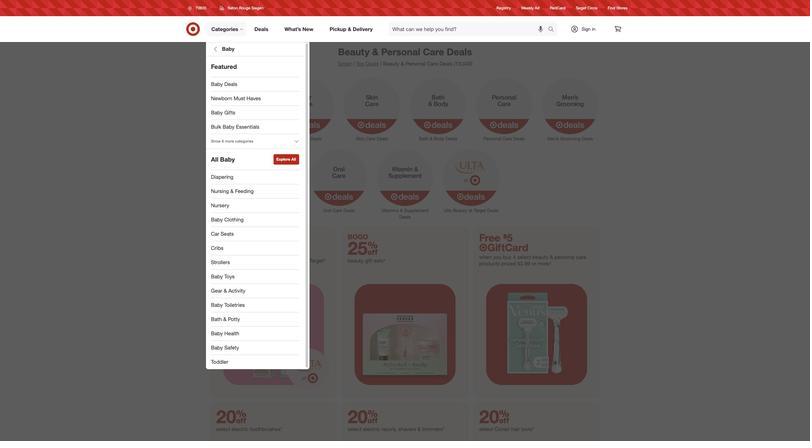 Task type: vqa. For each thing, say whether or not it's contained in the screenshot.
20 select conair hair tools*
yes



Task type: locate. For each thing, give the bounding box(es) containing it.
bath left body
[[419, 136, 429, 141]]

bath & potty
[[211, 316, 240, 323]]

deals inside personal care deals 'link'
[[514, 136, 525, 141]]

$30
[[233, 237, 260, 259]]

beauty left gift
[[348, 258, 364, 264]]

2 vertical spatial target
[[474, 208, 486, 213]]

bulk
[[211, 124, 221, 130]]

baton rouge siegen
[[228, 6, 264, 10]]

& for supplement
[[400, 208, 403, 213]]

safety
[[224, 345, 239, 351]]

3/ $30
[[216, 237, 260, 259]]

makeup deals link
[[207, 76, 273, 142]]

free
[[480, 232, 501, 244]]

deals inside makeup deals link
[[243, 136, 254, 141]]

redcard
[[550, 6, 566, 10]]

& for potty
[[223, 316, 227, 323]]

& for activity
[[224, 288, 227, 294]]

delivery
[[353, 26, 373, 32]]

baby for baby toys
[[211, 273, 223, 280]]

baby up newborn on the top of the page
[[211, 81, 223, 87]]

ulta right from
[[275, 258, 285, 264]]

20 for 20 select electric razors, shavers & trimmers*
[[348, 406, 378, 428]]

1 horizontal spatial at
[[469, 208, 473, 213]]

hair
[[512, 426, 520, 433]]

categories
[[211, 26, 238, 32]]

free $5 ¬giftcard when you buy 4 select beauty & personal care products priced $3.99 or more*
[[480, 232, 587, 267]]

target
[[576, 6, 587, 10], [338, 61, 352, 67], [474, 208, 486, 213]]

diapering link
[[206, 170, 304, 184]]

baby right bulk
[[223, 124, 235, 130]]

select inside 20 select conair hair tools*
[[480, 426, 493, 433]]

0 horizontal spatial at
[[304, 258, 308, 264]]

bath for bath & potty
[[211, 316, 222, 323]]

cribs link
[[206, 241, 304, 256]]

& inside vitamins & supplement deals
[[400, 208, 403, 213]]

2 horizontal spatial 20
[[480, 406, 510, 428]]

deals inside vitamins & supplement deals
[[400, 214, 411, 220]]

care for personal care deals
[[503, 136, 512, 141]]

baby for baby toiletries
[[211, 302, 223, 308]]

1 / from the left
[[353, 61, 355, 67]]

20 inside 20 select electric toothbrushes*
[[216, 406, 247, 428]]

baby toiletries link
[[206, 298, 304, 313]]

beauty right the $3.99
[[533, 254, 549, 261]]

2 electric from the left
[[363, 426, 380, 433]]

& inside nursing & feeding link
[[230, 188, 234, 195]]

circle
[[588, 6, 598, 10]]

baby for baby health
[[211, 330, 223, 337]]

ulta right supplement
[[444, 208, 452, 213]]

1 vertical spatial at
[[304, 258, 308, 264]]

1 horizontal spatial bath
[[419, 136, 429, 141]]

baby left health
[[211, 330, 223, 337]]

/ left top
[[353, 61, 355, 67]]

20
[[216, 406, 247, 428], [348, 406, 378, 428], [480, 406, 510, 428]]

& inside the pickup & delivery link
[[348, 26, 352, 32]]

clothing
[[224, 217, 244, 223]]

electric inside 20 select electric toothbrushes*
[[232, 426, 249, 433]]

gear
[[211, 288, 222, 294]]

skin
[[356, 136, 365, 141]]

bath & body deals
[[419, 136, 457, 141]]

1 horizontal spatial electric
[[363, 426, 380, 433]]

1 vertical spatial target
[[338, 61, 352, 67]]

baby up toddler
[[211, 345, 223, 351]]

activity
[[229, 288, 246, 294]]

What can we help you find? suggestions appear below search field
[[389, 22, 550, 36]]

gifts
[[224, 109, 235, 116]]

1 horizontal spatial /
[[380, 61, 382, 67]]

20 inside 20 select conair hair tools*
[[480, 406, 510, 428]]

all down show
[[211, 156, 219, 163]]

2 horizontal spatial target
[[576, 6, 587, 10]]

baby up featured
[[222, 46, 235, 52]]

skin care deals
[[356, 136, 388, 141]]

0 horizontal spatial bath
[[211, 316, 222, 323]]

find stores
[[608, 6, 628, 10]]

0 horizontal spatial 20
[[216, 406, 247, 428]]

beauty
[[338, 46, 370, 58], [383, 61, 400, 67], [453, 208, 468, 213], [286, 258, 302, 264]]

toddler link
[[206, 355, 304, 370]]

bulk baby essentials link
[[206, 120, 304, 134]]

1 horizontal spatial ulta
[[444, 208, 452, 213]]

care for skin care deals
[[366, 136, 376, 141]]

bath up baby health
[[211, 316, 222, 323]]

baby left gifts
[[211, 109, 223, 116]]

all right explore
[[292, 157, 296, 162]]

& inside bath & body deals link
[[430, 136, 433, 141]]

vitamins
[[382, 208, 399, 213]]

20 select electric toothbrushes*
[[216, 406, 283, 433]]

select for 20 select conair hair tools*
[[480, 426, 493, 433]]

baby for baby deals
[[211, 81, 223, 87]]

sale
[[216, 233, 230, 241]]

siegen
[[252, 6, 264, 10]]

select inside 20 select electric razors, shavers & trimmers*
[[348, 426, 362, 433]]

1 horizontal spatial beauty
[[533, 254, 549, 261]]

nursery link
[[206, 199, 304, 213]]

& for personal
[[372, 46, 379, 58]]

ulta beauty at target deals
[[444, 208, 499, 213]]

categories link
[[206, 22, 247, 36]]

target left top
[[338, 61, 352, 67]]

2 vertical spatial personal
[[484, 136, 502, 141]]

0 vertical spatial ulta
[[444, 208, 452, 213]]

car seats
[[211, 231, 234, 237]]

0 horizontal spatial target
[[338, 61, 352, 67]]

select inside 20 select electric toothbrushes*
[[216, 426, 230, 433]]

electric left the razors,
[[363, 426, 380, 433]]

supplement
[[404, 208, 429, 213]]

newborn must haves
[[211, 95, 261, 102]]

baby left toys
[[211, 273, 223, 280]]

3/
[[216, 237, 233, 259]]

sign in
[[582, 26, 596, 32]]

bath & body deals link
[[405, 76, 471, 142]]

beauty inside free $5 ¬giftcard when you buy 4 select beauty & personal care products priced $3.99 or more*
[[533, 254, 549, 261]]

find stores link
[[608, 5, 628, 11]]

baby toys link
[[206, 270, 304, 284]]

personal care deals link
[[471, 76, 538, 142]]

0 horizontal spatial electric
[[232, 426, 249, 433]]

1 electric from the left
[[232, 426, 249, 433]]

gear & activity link
[[206, 284, 304, 298]]

20 inside 20 select electric razors, shavers & trimmers*
[[348, 406, 378, 428]]

baby safety link
[[206, 341, 304, 355]]

¬giftcard
[[480, 241, 529, 254]]

baby down 'more'
[[220, 156, 235, 163]]

baby down gear
[[211, 302, 223, 308]]

baton
[[228, 6, 238, 10]]

deals inside the skin care deals link
[[377, 136, 388, 141]]

20 select conair hair tools*
[[480, 406, 535, 433]]

$3.99
[[518, 261, 531, 267]]

care inside 'link'
[[503, 136, 512, 141]]

0 vertical spatial personal
[[381, 46, 421, 58]]

2 20 from the left
[[348, 406, 378, 428]]

20 select electric razors, shavers & trimmers*
[[348, 406, 445, 433]]

care
[[423, 46, 444, 58], [427, 61, 438, 67], [300, 136, 309, 141], [366, 136, 376, 141], [503, 136, 512, 141], [333, 208, 342, 213]]

electric inside 20 select electric razors, shavers & trimmers*
[[363, 426, 380, 433]]

baby deals
[[211, 81, 237, 87]]

target left "circle"
[[576, 6, 587, 10]]

0 horizontal spatial ulta
[[275, 258, 285, 264]]

oral care deals link
[[306, 148, 372, 214]]

electric left toothbrushes*
[[232, 426, 249, 433]]

select for 20 select electric toothbrushes*
[[216, 426, 230, 433]]

baby safety
[[211, 345, 239, 351]]

3 20 from the left
[[480, 406, 510, 428]]

1 vertical spatial bath
[[211, 316, 222, 323]]

/ right top deals link
[[380, 61, 382, 67]]

1 vertical spatial personal
[[406, 61, 426, 67]]

you
[[494, 254, 502, 261]]

select for 20 select electric razors, shavers & trimmers*
[[348, 426, 362, 433]]

baby up car
[[211, 217, 223, 223]]

0 vertical spatial bath
[[419, 136, 429, 141]]

& inside the bath & potty link
[[223, 316, 227, 323]]

baby clothing link
[[206, 213, 304, 227]]

& inside 20 select electric razors, shavers & trimmers*
[[418, 426, 421, 433]]

& inside free $5 ¬giftcard when you buy 4 select beauty & personal care products priced $3.99 or more*
[[550, 254, 554, 261]]

0 horizontal spatial /
[[353, 61, 355, 67]]

beauty
[[533, 254, 549, 261], [348, 258, 364, 264]]

categories
[[235, 139, 254, 144]]

0 vertical spatial target
[[576, 6, 587, 10]]

more*
[[538, 261, 552, 267]]

1 horizontal spatial all
[[292, 157, 296, 162]]

4
[[513, 254, 516, 261]]

what's
[[285, 26, 301, 32]]

/
[[353, 61, 355, 67], [380, 61, 382, 67]]

health
[[224, 330, 239, 337]]

1 horizontal spatial 20
[[348, 406, 378, 428]]

& inside gear & activity link
[[224, 288, 227, 294]]

sign in link
[[566, 22, 606, 36]]

1 20 from the left
[[216, 406, 247, 428]]

target up free
[[474, 208, 486, 213]]

cribs
[[211, 245, 224, 251]]

minis
[[250, 258, 262, 264]]

baby
[[222, 46, 235, 52], [211, 81, 223, 87], [211, 109, 223, 116], [223, 124, 235, 130], [220, 156, 235, 163], [211, 217, 223, 223], [211, 273, 223, 280], [211, 302, 223, 308], [211, 330, 223, 337], [211, 345, 223, 351]]

personal inside 'link'
[[484, 136, 502, 141]]

buy
[[503, 254, 512, 261]]



Task type: describe. For each thing, give the bounding box(es) containing it.
70820 button
[[184, 2, 213, 14]]

& for feeding
[[230, 188, 234, 195]]

1 vertical spatial ulta
[[275, 258, 285, 264]]

explore all link
[[274, 154, 299, 165]]

products
[[480, 261, 500, 267]]

makeup deals
[[226, 136, 254, 141]]

bath for bath & body deals
[[419, 136, 429, 141]]

ulta beauty at target image
[[211, 272, 336, 397]]

care for oral care deals
[[333, 208, 342, 213]]

weekly ad link
[[522, 5, 540, 11]]

6
[[222, 139, 224, 144]]

feeding
[[235, 188, 254, 195]]

in
[[592, 26, 596, 32]]

& for body
[[430, 136, 433, 141]]

deals inside baby deals link
[[224, 81, 237, 87]]

select inside free $5 ¬giftcard when you buy 4 select beauty & personal care products priced $3.99 or more*
[[518, 254, 532, 261]]

body
[[434, 136, 445, 141]]

what's new link
[[279, 22, 322, 36]]

deals inside bath & body deals link
[[446, 136, 457, 141]]

weekly
[[522, 6, 534, 10]]

bogo
[[348, 233, 368, 241]]

new
[[303, 26, 314, 32]]

baby for baby clothing
[[211, 217, 223, 223]]

top deals link
[[356, 61, 379, 67]]

70820
[[196, 6, 206, 10]]

nursing
[[211, 188, 229, 195]]

beauty gift sets*
[[348, 258, 386, 264]]

razors,
[[382, 426, 397, 433]]

nursery
[[211, 202, 229, 209]]

all baby
[[211, 156, 235, 163]]

toothbrushes*
[[250, 426, 283, 433]]

strollers link
[[206, 256, 304, 270]]

baby for baby gifts
[[211, 109, 223, 116]]

& for delivery
[[348, 26, 352, 32]]

nursing & feeding link
[[206, 184, 304, 199]]

care for hair care deals
[[300, 136, 309, 141]]

target circle link
[[576, 5, 598, 11]]

gift
[[365, 258, 373, 264]]

registry link
[[497, 5, 511, 11]]

baby toys
[[211, 273, 235, 280]]

show 6 more categories
[[211, 139, 254, 144]]

when
[[480, 254, 492, 261]]

trimmers*
[[423, 426, 445, 433]]

oral
[[323, 208, 332, 213]]

$5
[[504, 232, 513, 244]]

search
[[545, 26, 561, 33]]

personal care deals
[[484, 136, 525, 141]]

deals inside oral care deals link
[[344, 208, 355, 213]]

newborn
[[211, 95, 232, 102]]

deals inside "deals" link
[[255, 26, 269, 32]]

men's grooming deals link
[[538, 76, 604, 142]]

registry
[[497, 6, 511, 10]]

newborn must haves link
[[206, 92, 304, 106]]

target inside beauty & personal care deals target / top deals / beauty & personal care deals (13,040)
[[338, 61, 352, 67]]

2 / from the left
[[380, 61, 382, 67]]

20 for 20 select conair hair tools*
[[480, 406, 510, 428]]

deals inside hair care deals link
[[311, 136, 322, 141]]

pickup & delivery link
[[324, 22, 381, 36]]

baby toiletries
[[211, 302, 245, 308]]

electric for 20 select electric toothbrushes*
[[232, 426, 249, 433]]

select benefit minis from ulta beauty at target*
[[216, 258, 326, 264]]

featured
[[211, 63, 237, 70]]

rouge
[[239, 6, 251, 10]]

25
[[348, 237, 378, 259]]

show 6 more categories button
[[206, 134, 304, 149]]

toiletries
[[224, 302, 245, 308]]

men's
[[548, 136, 559, 141]]

hair care deals link
[[273, 76, 339, 142]]

stores
[[617, 6, 628, 10]]

electric for 20 select electric razors, shavers & trimmers*
[[363, 426, 380, 433]]

baton rouge siegen button
[[216, 2, 268, 14]]

1 horizontal spatial target
[[474, 208, 486, 213]]

sets*
[[374, 258, 386, 264]]

deals inside men's grooming deals link
[[582, 136, 593, 141]]

personal
[[555, 254, 575, 261]]

20 for 20 select electric toothbrushes*
[[216, 406, 247, 428]]

seats
[[221, 231, 234, 237]]

explore
[[277, 157, 291, 162]]

0 horizontal spatial all
[[211, 156, 219, 163]]

target*
[[310, 258, 326, 264]]

target circle
[[576, 6, 598, 10]]

baby health link
[[206, 327, 304, 341]]

skin care deals link
[[339, 76, 405, 142]]

0 vertical spatial at
[[469, 208, 473, 213]]

redcard link
[[550, 5, 566, 11]]

bulk baby essentials
[[211, 124, 260, 130]]

search button
[[545, 22, 561, 38]]

ad
[[535, 6, 540, 10]]

strollers
[[211, 259, 230, 266]]

hair care deals
[[290, 136, 322, 141]]

beauty & personal care deals target / top deals / beauty & personal care deals (13,040)
[[338, 46, 473, 67]]

baby health
[[211, 330, 239, 337]]

top
[[356, 61, 365, 67]]

deals inside "ulta beauty at target deals" link
[[488, 208, 499, 213]]

care
[[577, 254, 587, 261]]

baby for baby safety
[[211, 345, 223, 351]]

oral care deals
[[323, 208, 355, 213]]

baby gifts link
[[206, 106, 304, 120]]

find
[[608, 6, 616, 10]]

0 horizontal spatial beauty
[[348, 258, 364, 264]]

must
[[234, 95, 245, 102]]

baby for baby
[[222, 46, 235, 52]]

makeup
[[226, 136, 242, 141]]

pickup
[[330, 26, 347, 32]]

more
[[225, 139, 234, 144]]

bath & potty link
[[206, 313, 304, 327]]



